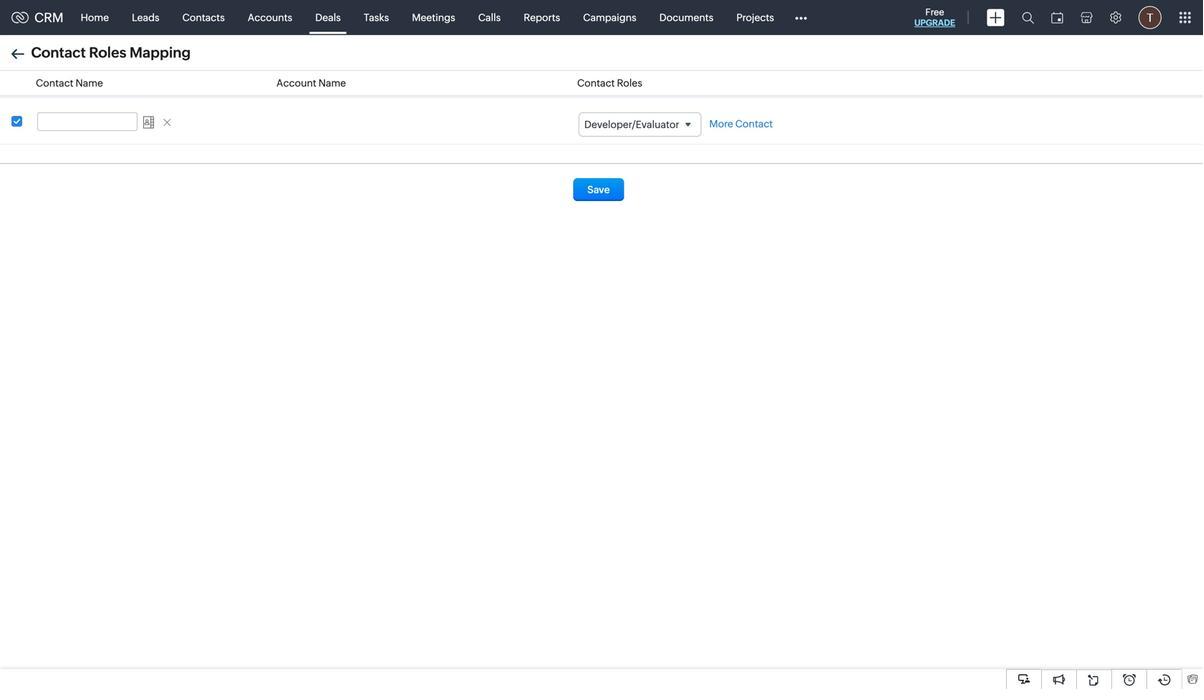 Task type: describe. For each thing, give the bounding box(es) containing it.
contact name
[[36, 77, 103, 89]]

campaigns
[[583, 12, 637, 23]]

name for account name
[[318, 77, 346, 89]]

search image
[[1022, 11, 1034, 24]]

calls link
[[467, 0, 512, 35]]

projects link
[[725, 0, 786, 35]]

documents link
[[648, 0, 725, 35]]

Developer/Evaluator field
[[579, 112, 702, 137]]

account
[[276, 77, 316, 89]]

logo image
[[11, 12, 29, 23]]

contacts
[[182, 12, 225, 23]]

leads
[[132, 12, 159, 23]]

contact for contact roles mapping
[[31, 44, 86, 61]]

reports
[[524, 12, 560, 23]]

upgrade
[[914, 18, 955, 28]]

more contact
[[709, 118, 773, 129]]

contact roles
[[577, 77, 642, 89]]

create menu image
[[987, 9, 1005, 26]]

leads link
[[120, 0, 171, 35]]

meetings
[[412, 12, 455, 23]]



Task type: vqa. For each thing, say whether or not it's contained in the screenshot.
Contacts IMAGE
no



Task type: locate. For each thing, give the bounding box(es) containing it.
1 horizontal spatial roles
[[617, 77, 642, 89]]

clear image
[[163, 118, 177, 133]]

0 vertical spatial roles
[[89, 44, 126, 61]]

campaigns link
[[572, 0, 648, 35]]

roles for contact roles
[[617, 77, 642, 89]]

roles
[[89, 44, 126, 61], [617, 77, 642, 89]]

name
[[76, 77, 103, 89], [318, 77, 346, 89]]

1 horizontal spatial name
[[318, 77, 346, 89]]

calls
[[478, 12, 501, 23]]

contact for contact name
[[36, 77, 73, 89]]

accounts
[[248, 12, 292, 23]]

mapping
[[130, 44, 191, 61]]

documents
[[659, 12, 714, 23]]

roles down home
[[89, 44, 126, 61]]

contact
[[31, 44, 86, 61], [36, 77, 73, 89], [577, 77, 615, 89], [735, 118, 773, 129]]

None submit
[[573, 178, 624, 201]]

contact up "contact name"
[[31, 44, 86, 61]]

0 horizontal spatial name
[[76, 77, 103, 89]]

projects
[[737, 12, 774, 23]]

deals
[[315, 12, 341, 23]]

None text field
[[37, 112, 138, 131]]

free
[[925, 7, 944, 18]]

contact right more
[[735, 118, 773, 129]]

calendar image
[[1051, 12, 1064, 23]]

contact roles mapping
[[28, 44, 191, 61]]

Other Modules field
[[786, 6, 816, 29]]

tasks link
[[352, 0, 401, 35]]

roles up developer/evaluator
[[617, 77, 642, 89]]

crm link
[[11, 10, 63, 25]]

contact down contact roles mapping
[[36, 77, 73, 89]]

roles for contact roles mapping
[[89, 44, 126, 61]]

name right account
[[318, 77, 346, 89]]

free upgrade
[[914, 7, 955, 28]]

meetings link
[[401, 0, 467, 35]]

reports link
[[512, 0, 572, 35]]

home link
[[69, 0, 120, 35]]

search element
[[1013, 0, 1043, 35]]

contact for contact roles
[[577, 77, 615, 89]]

name for contact name
[[76, 77, 103, 89]]

tasks
[[364, 12, 389, 23]]

accounts link
[[236, 0, 304, 35]]

account name
[[276, 77, 346, 89]]

deals link
[[304, 0, 352, 35]]

more
[[709, 118, 733, 129]]

name down contact roles mapping
[[76, 77, 103, 89]]

1 vertical spatial roles
[[617, 77, 642, 89]]

more contact link
[[709, 118, 773, 129]]

profile image
[[1139, 6, 1162, 29]]

2 name from the left
[[318, 77, 346, 89]]

crm
[[34, 10, 63, 25]]

home
[[81, 12, 109, 23]]

contacts link
[[171, 0, 236, 35]]

contact up developer/evaluator
[[577, 77, 615, 89]]

contact name lookup image
[[143, 116, 157, 130]]

0 horizontal spatial roles
[[89, 44, 126, 61]]

developer/evaluator
[[584, 119, 679, 130]]

create menu element
[[978, 0, 1013, 35]]

1 name from the left
[[76, 77, 103, 89]]

profile element
[[1130, 0, 1170, 35]]



